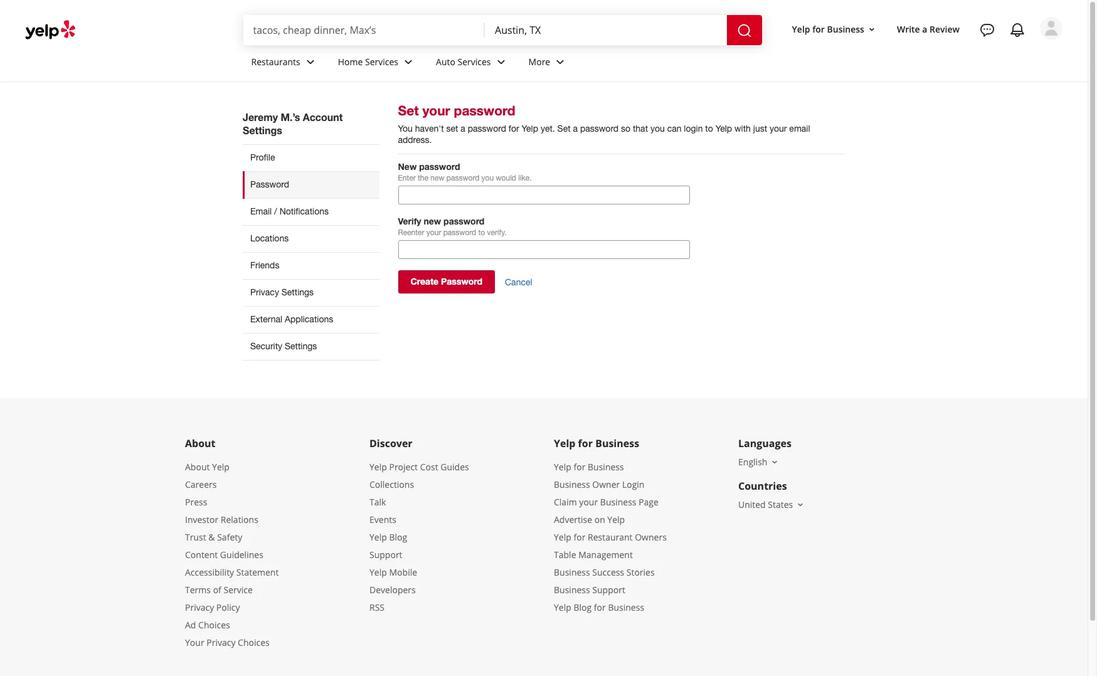 Task type: vqa. For each thing, say whether or not it's contained in the screenshot.
Ranch
no



Task type: locate. For each thing, give the bounding box(es) containing it.
1 horizontal spatial blog
[[574, 602, 592, 614]]

choices down privacy policy link
[[198, 619, 230, 631]]

your right the reenter
[[427, 228, 441, 237]]

notifications
[[280, 206, 329, 217]]

1 horizontal spatial services
[[458, 56, 491, 68]]

about up the careers on the bottom of the page
[[185, 461, 210, 473]]

support down success at the right
[[593, 584, 626, 596]]

on
[[595, 514, 605, 526]]

0 horizontal spatial to
[[479, 228, 485, 237]]

1 horizontal spatial support
[[593, 584, 626, 596]]

address.
[[398, 135, 432, 145]]

24 chevron down v2 image right 'restaurants'
[[303, 54, 318, 69]]

jeremy
[[243, 111, 278, 123]]

profile link
[[243, 144, 379, 171]]

yelp mobile link
[[370, 567, 417, 579]]

guides
[[441, 461, 469, 473]]

none field up 'home services'
[[253, 23, 475, 37]]

none field the find
[[253, 23, 475, 37]]

1 none field from the left
[[253, 23, 475, 37]]

you
[[651, 124, 665, 134], [482, 174, 494, 183]]

search image
[[737, 23, 752, 38]]

0 horizontal spatial password
[[250, 179, 289, 190]]

24 chevron down v2 image for restaurants
[[303, 54, 318, 69]]

yelp
[[792, 23, 811, 35], [522, 124, 538, 134], [716, 124, 732, 134], [554, 437, 576, 451], [212, 461, 230, 473], [370, 461, 387, 473], [554, 461, 572, 473], [608, 514, 625, 526], [370, 532, 387, 543], [554, 532, 572, 543], [370, 567, 387, 579], [554, 602, 572, 614]]

to inside the "set your password you haven't set a password for yelp yet. set a password so that you can login to yelp with just your email address."
[[706, 124, 713, 134]]

jeremy m.'s account settings
[[243, 111, 343, 136]]

stories
[[627, 567, 655, 579]]

developers link
[[370, 584, 416, 596]]

support link
[[370, 549, 403, 561]]

support
[[370, 549, 403, 561], [593, 584, 626, 596]]

password right set
[[468, 124, 506, 134]]

choices
[[198, 619, 230, 631], [238, 637, 270, 649]]

settings for security
[[285, 341, 317, 351]]

password right create
[[441, 276, 483, 287]]

none field up business categories element
[[495, 23, 717, 37]]

1 vertical spatial to
[[479, 228, 485, 237]]

your inside verify new password reenter your password to verify.
[[427, 228, 441, 237]]

cost
[[420, 461, 438, 473]]

support down yelp blog link
[[370, 549, 403, 561]]

create
[[411, 276, 439, 287]]

Find text field
[[253, 23, 475, 37]]

16 chevron down v2 image down languages
[[770, 457, 780, 467]]

0 horizontal spatial set
[[398, 103, 419, 119]]

new inside verify new password reenter your password to verify.
[[424, 216, 441, 227]]

services right the auto
[[458, 56, 491, 68]]

for
[[813, 23, 825, 35], [509, 124, 519, 134], [578, 437, 593, 451], [574, 461, 586, 473], [574, 532, 586, 543], [594, 602, 606, 614]]

1 horizontal spatial you
[[651, 124, 665, 134]]

16 chevron down v2 image left write
[[867, 24, 877, 34]]

new
[[431, 174, 445, 183], [424, 216, 441, 227]]

1 vertical spatial blog
[[574, 602, 592, 614]]

to right login
[[706, 124, 713, 134]]

2 24 chevron down v2 image from the left
[[401, 54, 416, 69]]

1 services from the left
[[365, 56, 399, 68]]

new inside new password enter the new password you would like.
[[431, 174, 445, 183]]

1 vertical spatial new
[[424, 216, 441, 227]]

a inside 'element'
[[923, 23, 928, 35]]

home services link
[[328, 45, 426, 82]]

settings down applications
[[285, 341, 317, 351]]

restaurants
[[251, 56, 300, 68]]

1 vertical spatial password
[[441, 276, 483, 287]]

new right the at the top of page
[[431, 174, 445, 183]]

to inside verify new password reenter your password to verify.
[[479, 228, 485, 237]]

0 vertical spatial new
[[431, 174, 445, 183]]

you left can
[[651, 124, 665, 134]]

new
[[398, 161, 417, 172]]

set right yet.
[[558, 124, 571, 134]]

terms
[[185, 584, 211, 596]]

your
[[423, 103, 450, 119], [770, 124, 787, 134], [427, 228, 441, 237], [580, 496, 598, 508]]

16 chevron down v2 image for yelp for business
[[867, 24, 877, 34]]

0 vertical spatial 16 chevron down v2 image
[[867, 24, 877, 34]]

1 horizontal spatial a
[[573, 124, 578, 134]]

business support link
[[554, 584, 626, 596]]

1 horizontal spatial password
[[441, 276, 483, 287]]

yelp left yet.
[[522, 124, 538, 134]]

password up the /
[[250, 179, 289, 190]]

24 chevron down v2 image right auto services
[[494, 54, 509, 69]]

0 vertical spatial you
[[651, 124, 665, 134]]

None search field
[[243, 15, 765, 45]]

talk link
[[370, 496, 386, 508]]

write a review link
[[892, 18, 965, 41]]

to left verify.
[[479, 228, 485, 237]]

2 vertical spatial settings
[[285, 341, 317, 351]]

yelp for business link
[[554, 461, 624, 473]]

16 chevron down v2 image inside english dropdown button
[[770, 457, 780, 467]]

0 vertical spatial settings
[[243, 124, 282, 136]]

ad
[[185, 619, 196, 631]]

settings for privacy
[[282, 287, 314, 297]]

4 24 chevron down v2 image from the left
[[553, 54, 568, 69]]

24 chevron down v2 image for auto services
[[494, 54, 509, 69]]

1 horizontal spatial set
[[558, 124, 571, 134]]

0 horizontal spatial services
[[365, 56, 399, 68]]

1 vertical spatial you
[[482, 174, 494, 183]]

24 chevron down v2 image inside home services link
[[401, 54, 416, 69]]

1 vertical spatial about
[[185, 461, 210, 473]]

yelp up claim at right
[[554, 461, 572, 473]]

countries
[[739, 479, 787, 493]]

yelp for restaurant owners link
[[554, 532, 667, 543]]

0 vertical spatial password
[[250, 179, 289, 190]]

m.'s
[[281, 111, 300, 123]]

2 none field from the left
[[495, 23, 717, 37]]

review
[[930, 23, 960, 35]]

page
[[639, 496, 659, 508]]

your up advertise on yelp link
[[580, 496, 598, 508]]

user actions element
[[782, 16, 1081, 93]]

auto
[[436, 56, 456, 68]]

16 chevron down v2 image for english
[[770, 457, 780, 467]]

privacy down friends on the top left of page
[[250, 287, 279, 297]]

can
[[668, 124, 682, 134]]

relations
[[221, 514, 258, 526]]

services right home
[[365, 56, 399, 68]]

discover
[[370, 437, 413, 451]]

email
[[790, 124, 811, 134]]

24 chevron down v2 image for home services
[[401, 54, 416, 69]]

security
[[250, 341, 282, 351]]

1 about from the top
[[185, 437, 216, 451]]

0 horizontal spatial blog
[[389, 532, 407, 543]]

policy
[[216, 602, 240, 614]]

2 horizontal spatial a
[[923, 23, 928, 35]]

a right write
[[923, 23, 928, 35]]

0 vertical spatial support
[[370, 549, 403, 561]]

2 vertical spatial privacy
[[207, 637, 236, 649]]

write
[[897, 23, 920, 35]]

owner
[[593, 479, 620, 491]]

password
[[454, 103, 516, 119], [468, 124, 506, 134], [580, 124, 619, 134], [419, 161, 460, 172], [447, 174, 480, 183], [444, 216, 485, 227], [444, 228, 476, 237]]

1 horizontal spatial yelp for business
[[792, 23, 865, 35]]

24 chevron down v2 image inside restaurants link
[[303, 54, 318, 69]]

a right set
[[461, 124, 466, 134]]

privacy down terms
[[185, 602, 214, 614]]

support inside yelp for business business owner login claim your business page advertise on yelp yelp for restaurant owners table management business success stories business support yelp blog for business
[[593, 584, 626, 596]]

yelp up the careers on the bottom of the page
[[212, 461, 230, 473]]

0 horizontal spatial you
[[482, 174, 494, 183]]

24 chevron down v2 image left the auto
[[401, 54, 416, 69]]

you inside the "set your password you haven't set a password for yelp yet. set a password so that you can login to yelp with just your email address."
[[651, 124, 665, 134]]

24 chevron down v2 image right more
[[553, 54, 568, 69]]

choices down the policy
[[238, 637, 270, 649]]

yelp project cost guides collections talk events yelp blog support yelp mobile developers rss
[[370, 461, 469, 614]]

yelp right search image
[[792, 23, 811, 35]]

verify.
[[487, 228, 507, 237]]

24 chevron down v2 image
[[303, 54, 318, 69], [401, 54, 416, 69], [494, 54, 509, 69], [553, 54, 568, 69]]

so
[[621, 124, 631, 134]]

password inside password link
[[250, 179, 289, 190]]

blog up support link
[[389, 532, 407, 543]]

0 vertical spatial yelp for business
[[792, 23, 865, 35]]

0 vertical spatial choices
[[198, 619, 230, 631]]

about yelp link
[[185, 461, 230, 473]]

settings up external applications
[[282, 287, 314, 297]]

0 horizontal spatial 16 chevron down v2 image
[[770, 457, 780, 467]]

16 chevron down v2 image inside yelp for business button
[[867, 24, 877, 34]]

friends link
[[243, 252, 379, 279]]

for inside button
[[813, 23, 825, 35]]

1 24 chevron down v2 image from the left
[[303, 54, 318, 69]]

ad choices link
[[185, 619, 230, 631]]

you
[[398, 124, 413, 134]]

1 horizontal spatial to
[[706, 124, 713, 134]]

table
[[554, 549, 576, 561]]

0 horizontal spatial choices
[[198, 619, 230, 631]]

about up about yelp link
[[185, 437, 216, 451]]

yelp down the business support link
[[554, 602, 572, 614]]

24 chevron down v2 image inside more link
[[553, 54, 568, 69]]

3 24 chevron down v2 image from the left
[[494, 54, 509, 69]]

16 chevron down v2 image
[[867, 24, 877, 34], [770, 457, 780, 467]]

business
[[827, 23, 865, 35], [596, 437, 640, 451], [588, 461, 624, 473], [554, 479, 590, 491], [600, 496, 637, 508], [554, 567, 590, 579], [554, 584, 590, 596], [608, 602, 645, 614]]

2 services from the left
[[458, 56, 491, 68]]

about
[[185, 437, 216, 451], [185, 461, 210, 473]]

0 vertical spatial to
[[706, 124, 713, 134]]

1 vertical spatial set
[[558, 124, 571, 134]]

verify new password reenter your password to verify.
[[398, 216, 507, 237]]

blog inside yelp project cost guides collections talk events yelp blog support yelp mobile developers rss
[[389, 532, 407, 543]]

0 horizontal spatial none field
[[253, 23, 475, 37]]

collections link
[[370, 479, 414, 491]]

services
[[365, 56, 399, 68], [458, 56, 491, 68]]

16 chevron down v2 image
[[796, 500, 806, 510]]

0 horizontal spatial support
[[370, 549, 403, 561]]

email / notifications link
[[243, 198, 379, 225]]

1 vertical spatial settings
[[282, 287, 314, 297]]

press link
[[185, 496, 207, 508]]

email / notifications
[[250, 206, 329, 217]]

settings inside 'jeremy m.'s account settings'
[[243, 124, 282, 136]]

password inside create password button
[[441, 276, 483, 287]]

1 vertical spatial 16 chevron down v2 image
[[770, 457, 780, 467]]

events
[[370, 514, 397, 526]]

blog down the business support link
[[574, 602, 592, 614]]

content
[[185, 549, 218, 561]]

24 chevron down v2 image for more
[[553, 54, 568, 69]]

new right "verify"
[[424, 216, 441, 227]]

0 vertical spatial about
[[185, 437, 216, 451]]

yelp down support link
[[370, 567, 387, 579]]

accessibility statement link
[[185, 567, 279, 579]]

none field near
[[495, 23, 717, 37]]

applications
[[285, 314, 333, 324]]

&
[[209, 532, 215, 543]]

set up you
[[398, 103, 419, 119]]

1 vertical spatial choices
[[238, 637, 270, 649]]

login
[[684, 124, 703, 134]]

yelp inside button
[[792, 23, 811, 35]]

1 vertical spatial support
[[593, 584, 626, 596]]

trust
[[185, 532, 206, 543]]

1 horizontal spatial 16 chevron down v2 image
[[867, 24, 877, 34]]

24 chevron down v2 image inside 'auto services' link
[[494, 54, 509, 69]]

yelp blog link
[[370, 532, 407, 543]]

0 horizontal spatial a
[[461, 124, 466, 134]]

services for auto services
[[458, 56, 491, 68]]

settings down jeremy
[[243, 124, 282, 136]]

1 horizontal spatial none field
[[495, 23, 717, 37]]

about inside about yelp careers press investor relations trust & safety content guidelines accessibility statement terms of service privacy policy ad choices your privacy choices
[[185, 461, 210, 473]]

privacy
[[250, 287, 279, 297], [185, 602, 214, 614], [207, 637, 236, 649]]

a right yet.
[[573, 124, 578, 134]]

2 about from the top
[[185, 461, 210, 473]]

0 vertical spatial blog
[[389, 532, 407, 543]]

would
[[496, 174, 516, 183]]

settings
[[243, 124, 282, 136], [282, 287, 314, 297], [285, 341, 317, 351]]

1 vertical spatial yelp for business
[[554, 437, 640, 451]]

you left would
[[482, 174, 494, 183]]

external
[[250, 314, 282, 324]]

create password
[[411, 276, 483, 287]]

privacy down ad choices 'link'
[[207, 637, 236, 649]]

None field
[[253, 23, 475, 37], [495, 23, 717, 37]]



Task type: describe. For each thing, give the bounding box(es) containing it.
yelp for business button
[[787, 18, 882, 41]]

statement
[[236, 567, 279, 579]]

friends
[[250, 260, 280, 270]]

yelp right the on
[[608, 514, 625, 526]]

rss
[[370, 602, 385, 614]]

enter
[[398, 174, 416, 183]]

terms of service link
[[185, 584, 253, 596]]

accessibility
[[185, 567, 234, 579]]

yelp left with
[[716, 124, 732, 134]]

yet.
[[541, 124, 555, 134]]

more link
[[519, 45, 578, 82]]

create password button
[[398, 271, 495, 294]]

email
[[250, 206, 272, 217]]

like.
[[519, 174, 532, 183]]

claim
[[554, 496, 577, 508]]

collections
[[370, 479, 414, 491]]

home
[[338, 56, 363, 68]]

business inside button
[[827, 23, 865, 35]]

profile
[[250, 153, 275, 163]]

cancel
[[505, 277, 533, 287]]

yelp up collections
[[370, 461, 387, 473]]

account
[[303, 111, 343, 123]]

your
[[185, 637, 204, 649]]

united states button
[[739, 499, 806, 511]]

privacy policy link
[[185, 602, 240, 614]]

home services
[[338, 56, 399, 68]]

advertise
[[554, 514, 592, 526]]

yelp project cost guides link
[[370, 461, 469, 473]]

owners
[[635, 532, 667, 543]]

messages image
[[980, 23, 995, 38]]

notifications image
[[1010, 23, 1026, 38]]

about for about
[[185, 437, 216, 451]]

yelp up table
[[554, 532, 572, 543]]

investor
[[185, 514, 219, 526]]

password down new password enter the new password you would like.
[[444, 216, 485, 227]]

locations link
[[243, 225, 379, 252]]

more
[[529, 56, 551, 68]]

your privacy choices link
[[185, 637, 270, 649]]

locations
[[250, 233, 289, 243]]

business categories element
[[241, 45, 1063, 82]]

auto services
[[436, 56, 491, 68]]

developers
[[370, 584, 416, 596]]

content guidelines link
[[185, 549, 263, 561]]

privacy settings link
[[243, 279, 379, 306]]

your up "haven't"
[[423, 103, 450, 119]]

password right the at the top of page
[[447, 174, 480, 183]]

0 horizontal spatial yelp for business
[[554, 437, 640, 451]]

yelp down events link
[[370, 532, 387, 543]]

states
[[768, 499, 793, 511]]

trust & safety link
[[185, 532, 242, 543]]

mobile
[[389, 567, 417, 579]]

external applications link
[[243, 306, 379, 333]]

careers
[[185, 479, 217, 491]]

password up the at the top of page
[[419, 161, 460, 172]]

cancel link
[[505, 277, 533, 288]]

english
[[739, 456, 768, 468]]

investor relations link
[[185, 514, 258, 526]]

about yelp careers press investor relations trust & safety content guidelines accessibility statement terms of service privacy policy ad choices your privacy choices
[[185, 461, 279, 649]]

1 horizontal spatial choices
[[238, 637, 270, 649]]

your inside yelp for business business owner login claim your business page advertise on yelp yelp for restaurant owners table management business success stories business support yelp blog for business
[[580, 496, 598, 508]]

yelp for business inside button
[[792, 23, 865, 35]]

services for home services
[[365, 56, 399, 68]]

your right just
[[770, 124, 787, 134]]

privacy settings
[[250, 287, 314, 297]]

guidelines
[[220, 549, 263, 561]]

set your password you haven't set a password for yelp yet. set a password so that you can login to yelp with just your email address.
[[398, 103, 811, 145]]

business success stories link
[[554, 567, 655, 579]]

external applications
[[250, 314, 333, 324]]

claim your business page link
[[554, 496, 659, 508]]

you inside new password enter the new password you would like.
[[482, 174, 494, 183]]

0 vertical spatial set
[[398, 103, 419, 119]]

yelp inside about yelp careers press investor relations trust & safety content guidelines accessibility statement terms of service privacy policy ad choices your privacy choices
[[212, 461, 230, 473]]

blog inside yelp for business business owner login claim your business page advertise on yelp yelp for restaurant owners table management business success stories business support yelp blog for business
[[574, 602, 592, 614]]

yelp blog for business link
[[554, 602, 645, 614]]

just
[[754, 124, 768, 134]]

united
[[739, 499, 766, 511]]

set
[[447, 124, 458, 134]]

password up set
[[454, 103, 516, 119]]

about for about yelp careers press investor relations trust & safety content guidelines accessibility statement terms of service privacy policy ad choices your privacy choices
[[185, 461, 210, 473]]

password left verify.
[[444, 228, 476, 237]]

password left so
[[580, 124, 619, 134]]

english button
[[739, 456, 780, 468]]

password link
[[243, 171, 379, 198]]

jeremy m. image
[[1041, 17, 1063, 40]]

yelp up yelp for business link
[[554, 437, 576, 451]]

restaurant
[[588, 532, 633, 543]]

languages
[[739, 437, 792, 451]]

Near text field
[[495, 23, 717, 37]]

talk
[[370, 496, 386, 508]]

0 vertical spatial privacy
[[250, 287, 279, 297]]

login
[[623, 479, 645, 491]]

restaurants link
[[241, 45, 328, 82]]

management
[[579, 549, 633, 561]]

of
[[213, 584, 221, 596]]

New password password field
[[398, 186, 690, 205]]

success
[[593, 567, 625, 579]]

for inside the "set your password you haven't set a password for yelp yet. set a password so that you can login to yelp with just your email address."
[[509, 124, 519, 134]]

1 vertical spatial privacy
[[185, 602, 214, 614]]

rss link
[[370, 602, 385, 614]]

that
[[633, 124, 648, 134]]

Verify new password password field
[[398, 240, 690, 259]]

business owner login link
[[554, 479, 645, 491]]

reenter
[[398, 228, 425, 237]]

support inside yelp project cost guides collections talk events yelp blog support yelp mobile developers rss
[[370, 549, 403, 561]]



